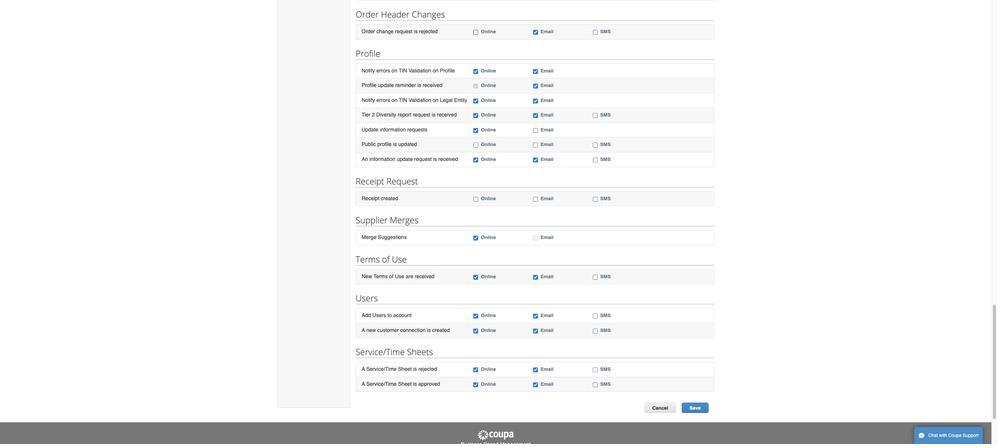 Task type: describe. For each thing, give the bounding box(es) containing it.
with
[[939, 433, 947, 438]]

service/time for a service/time sheet is approved
[[366, 381, 397, 387]]

a service/time sheet is approved
[[362, 381, 440, 387]]

receipt request
[[356, 175, 418, 187]]

online for public profile is updated
[[481, 142, 496, 147]]

online for merge suggestions
[[481, 235, 496, 240]]

email for public profile is updated
[[541, 142, 554, 147]]

email for a service/time sheet is rejected
[[541, 367, 554, 372]]

cancel link
[[645, 403, 676, 413]]

sheet for rejected
[[398, 366, 412, 372]]

suggestions
[[378, 234, 407, 240]]

save
[[690, 406, 701, 411]]

sms for a service/time sheet is rejected
[[600, 367, 611, 372]]

sms for a new customer connection is created
[[600, 328, 611, 333]]

errors for notify errors on tin validation on legal entity
[[377, 97, 390, 103]]

email for an information update request is received
[[541, 157, 554, 162]]

save button
[[682, 403, 709, 413]]

sms for a service/time sheet is approved
[[600, 381, 611, 387]]

notify errors on tin validation on legal entity
[[362, 97, 467, 103]]

email for receipt created
[[541, 196, 554, 201]]

1 vertical spatial use
[[395, 273, 404, 279]]

chat with coupa support button
[[914, 427, 983, 444]]

online for an information update request is received
[[481, 157, 496, 162]]

online for add users to account
[[481, 313, 496, 318]]

add users to account
[[362, 312, 412, 318]]

0 vertical spatial use
[[392, 253, 407, 265]]

customer
[[377, 327, 399, 333]]

rejected for order change request is rejected
[[419, 28, 438, 34]]

0 horizontal spatial update
[[378, 82, 394, 88]]

changes
[[412, 8, 445, 20]]

order for order change request is rejected
[[362, 28, 375, 34]]

information for an
[[370, 156, 395, 162]]

report
[[398, 112, 412, 118]]

order header changes
[[356, 8, 445, 20]]

supplier
[[356, 214, 388, 226]]

request
[[387, 175, 418, 187]]

online for tier 2 diversity report request is received
[[481, 112, 496, 118]]

online for update information requests
[[481, 127, 496, 133]]

new terms of use are received
[[362, 273, 435, 279]]

1 vertical spatial request
[[413, 112, 430, 118]]

1 vertical spatial terms
[[374, 273, 388, 279]]

coupa supplier portal image
[[477, 430, 515, 441]]

email for a new customer connection is created
[[541, 328, 554, 333]]

to
[[388, 312, 392, 318]]

profile
[[377, 141, 392, 147]]

online for notify errors on tin validation on legal entity
[[481, 97, 496, 103]]

a for a new customer connection is created
[[362, 327, 365, 333]]

1 vertical spatial profile
[[440, 67, 455, 73]]

online for notify errors on tin validation on profile
[[481, 68, 496, 73]]

on down profile update reminder is received
[[392, 97, 397, 103]]

profile for profile
[[356, 47, 380, 59]]

profile for profile update reminder is received
[[362, 82, 377, 88]]

merges
[[390, 214, 419, 226]]

change
[[377, 28, 394, 34]]

online for a service/time sheet is approved
[[481, 381, 496, 387]]

2 vertical spatial request
[[414, 156, 432, 162]]

email for profile update reminder is received
[[541, 83, 554, 88]]

chat
[[929, 433, 938, 438]]

2
[[372, 112, 375, 118]]

email for order change request is rejected
[[541, 29, 554, 34]]

tier 2 diversity report request is received
[[362, 112, 457, 118]]

email for new terms of use are received
[[541, 274, 554, 279]]

validation for legal
[[409, 97, 431, 103]]

online for order change request is rejected
[[481, 29, 496, 34]]

validation for profile
[[409, 67, 431, 73]]

are
[[406, 273, 413, 279]]

1 horizontal spatial created
[[432, 327, 450, 333]]

cancel
[[652, 406, 668, 411]]

order change request is rejected
[[362, 28, 438, 34]]

tin for legal
[[399, 97, 407, 103]]

support
[[963, 433, 979, 438]]

requests
[[407, 127, 427, 133]]

account
[[393, 312, 412, 318]]

connection
[[400, 327, 426, 333]]

order for order header changes
[[356, 8, 379, 20]]

update information requests
[[362, 127, 427, 133]]

email for add users to account
[[541, 313, 554, 318]]

reminder
[[395, 82, 416, 88]]

update
[[362, 127, 379, 133]]

1 vertical spatial of
[[389, 273, 394, 279]]

a for a service/time sheet is rejected
[[362, 366, 365, 372]]



Task type: locate. For each thing, give the bounding box(es) containing it.
entity
[[454, 97, 467, 103]]

receipt for receipt request
[[356, 175, 384, 187]]

3 email from the top
[[541, 83, 554, 88]]

profile down change
[[356, 47, 380, 59]]

0 vertical spatial request
[[395, 28, 413, 34]]

errors for notify errors on tin validation on profile
[[377, 67, 390, 73]]

1 online from the top
[[481, 29, 496, 34]]

1 sms from the top
[[600, 29, 611, 34]]

service/time down a service/time sheet is rejected
[[366, 381, 397, 387]]

update left the reminder
[[378, 82, 394, 88]]

validation up the reminder
[[409, 67, 431, 73]]

a service/time sheet is rejected
[[362, 366, 437, 372]]

sms for order change request is rejected
[[600, 29, 611, 34]]

1 horizontal spatial update
[[397, 156, 413, 162]]

0 vertical spatial rejected
[[419, 28, 438, 34]]

sms for an information update request is received
[[600, 157, 611, 162]]

8 email from the top
[[541, 157, 554, 162]]

1 vertical spatial created
[[432, 327, 450, 333]]

online
[[481, 29, 496, 34], [481, 68, 496, 73], [481, 83, 496, 88], [481, 97, 496, 103], [481, 112, 496, 118], [481, 127, 496, 133], [481, 142, 496, 147], [481, 157, 496, 162], [481, 196, 496, 201], [481, 235, 496, 240], [481, 274, 496, 279], [481, 313, 496, 318], [481, 328, 496, 333], [481, 367, 496, 372], [481, 381, 496, 387]]

1 vertical spatial notify
[[362, 97, 375, 103]]

13 email from the top
[[541, 328, 554, 333]]

of
[[382, 253, 390, 265], [389, 273, 394, 279]]

10 online from the top
[[481, 235, 496, 240]]

service/time down service/time sheets
[[366, 366, 397, 372]]

information
[[380, 127, 406, 133], [370, 156, 395, 162]]

0 vertical spatial notify
[[362, 67, 375, 73]]

1 validation from the top
[[409, 67, 431, 73]]

notify errors on tin validation on profile
[[362, 67, 455, 73]]

order left change
[[362, 28, 375, 34]]

new
[[362, 273, 372, 279]]

12 email from the top
[[541, 313, 554, 318]]

public
[[362, 141, 376, 147]]

order
[[356, 8, 379, 20], [362, 28, 375, 34]]

online for a service/time sheet is rejected
[[481, 367, 496, 372]]

tin down profile update reminder is received
[[399, 97, 407, 103]]

service/time for a service/time sheet is rejected
[[366, 366, 397, 372]]

terms up the new
[[356, 253, 380, 265]]

1 sheet from the top
[[398, 366, 412, 372]]

0 vertical spatial profile
[[356, 47, 380, 59]]

sms for public profile is updated
[[600, 142, 611, 147]]

updated
[[398, 141, 417, 147]]

4 sms from the top
[[600, 157, 611, 162]]

errors
[[377, 67, 390, 73], [377, 97, 390, 103]]

2 notify from the top
[[362, 97, 375, 103]]

information for update
[[380, 127, 406, 133]]

new
[[366, 327, 376, 333]]

0 vertical spatial sheet
[[398, 366, 412, 372]]

email for update information requests
[[541, 127, 554, 133]]

8 sms from the top
[[600, 328, 611, 333]]

15 online from the top
[[481, 381, 496, 387]]

email
[[541, 29, 554, 34], [541, 68, 554, 73], [541, 83, 554, 88], [541, 97, 554, 103], [541, 112, 554, 118], [541, 127, 554, 133], [541, 142, 554, 147], [541, 157, 554, 162], [541, 196, 554, 201], [541, 235, 554, 240], [541, 274, 554, 279], [541, 313, 554, 318], [541, 328, 554, 333], [541, 367, 554, 372], [541, 381, 554, 387]]

rejected for a service/time sheet is rejected
[[419, 366, 437, 372]]

0 vertical spatial order
[[356, 8, 379, 20]]

legal
[[440, 97, 453, 103]]

1 vertical spatial receipt
[[362, 195, 379, 201]]

1 vertical spatial sheet
[[398, 381, 412, 387]]

sheet down a service/time sheet is rejected
[[398, 381, 412, 387]]

profile
[[356, 47, 380, 59], [440, 67, 455, 73], [362, 82, 377, 88]]

rejected
[[419, 28, 438, 34], [419, 366, 437, 372]]

2 vertical spatial profile
[[362, 82, 377, 88]]

use up new terms of use are received
[[392, 253, 407, 265]]

4 email from the top
[[541, 97, 554, 103]]

service/time sheets
[[356, 346, 433, 358]]

1 vertical spatial order
[[362, 28, 375, 34]]

notify for notify errors on tin validation on profile
[[362, 67, 375, 73]]

notify
[[362, 67, 375, 73], [362, 97, 375, 103]]

13 online from the top
[[481, 328, 496, 333]]

6 sms from the top
[[600, 274, 611, 279]]

users left 'to'
[[372, 312, 386, 318]]

2 tin from the top
[[399, 97, 407, 103]]

request up requests
[[413, 112, 430, 118]]

12 online from the top
[[481, 313, 496, 318]]

14 online from the top
[[481, 367, 496, 372]]

0 vertical spatial errors
[[377, 67, 390, 73]]

1 vertical spatial update
[[397, 156, 413, 162]]

created down receipt request in the left of the page
[[381, 195, 398, 201]]

sms for new terms of use are received
[[600, 274, 611, 279]]

online for profile update reminder is received
[[481, 83, 496, 88]]

validation
[[409, 67, 431, 73], [409, 97, 431, 103]]

2 validation from the top
[[409, 97, 431, 103]]

receipt up supplier
[[362, 195, 379, 201]]

errors up profile update reminder is received
[[377, 67, 390, 73]]

received
[[423, 82, 443, 88], [437, 112, 457, 118], [438, 156, 458, 162], [415, 273, 435, 279]]

users
[[356, 292, 378, 304], [372, 312, 386, 318]]

use left are
[[395, 273, 404, 279]]

public profile is updated
[[362, 141, 417, 147]]

7 online from the top
[[481, 142, 496, 147]]

0 vertical spatial created
[[381, 195, 398, 201]]

sheets
[[407, 346, 433, 358]]

0 vertical spatial users
[[356, 292, 378, 304]]

add
[[362, 312, 371, 318]]

sms
[[600, 29, 611, 34], [600, 112, 611, 118], [600, 142, 611, 147], [600, 157, 611, 162], [600, 196, 611, 201], [600, 274, 611, 279], [600, 313, 611, 318], [600, 328, 611, 333], [600, 367, 611, 372], [600, 381, 611, 387]]

created right connection
[[432, 327, 450, 333]]

merge suggestions
[[362, 234, 407, 240]]

1 tin from the top
[[399, 67, 407, 73]]

sheet
[[398, 366, 412, 372], [398, 381, 412, 387]]

an information update request is received
[[362, 156, 458, 162]]

request
[[395, 28, 413, 34], [413, 112, 430, 118], [414, 156, 432, 162]]

1 vertical spatial service/time
[[366, 366, 397, 372]]

10 sms from the top
[[600, 381, 611, 387]]

2 online from the top
[[481, 68, 496, 73]]

7 sms from the top
[[600, 313, 611, 318]]

information up the public profile is updated
[[380, 127, 406, 133]]

service/time down customer
[[356, 346, 405, 358]]

of left are
[[389, 273, 394, 279]]

2 vertical spatial a
[[362, 381, 365, 387]]

0 vertical spatial service/time
[[356, 346, 405, 358]]

terms of use
[[356, 253, 407, 265]]

coupa
[[949, 433, 962, 438]]

1 vertical spatial rejected
[[419, 366, 437, 372]]

created
[[381, 195, 398, 201], [432, 327, 450, 333]]

update down updated
[[397, 156, 413, 162]]

1 errors from the top
[[377, 67, 390, 73]]

1 vertical spatial a
[[362, 366, 365, 372]]

1 email from the top
[[541, 29, 554, 34]]

service/time
[[356, 346, 405, 358], [366, 366, 397, 372], [366, 381, 397, 387]]

receipt created
[[362, 195, 398, 201]]

online for new terms of use are received
[[481, 274, 496, 279]]

profile up tier
[[362, 82, 377, 88]]

5 online from the top
[[481, 112, 496, 118]]

0 horizontal spatial created
[[381, 195, 398, 201]]

1 vertical spatial tin
[[399, 97, 407, 103]]

0 vertical spatial update
[[378, 82, 394, 88]]

2 vertical spatial service/time
[[366, 381, 397, 387]]

on up profile update reminder is received
[[392, 67, 397, 73]]

6 online from the top
[[481, 127, 496, 133]]

sms for add users to account
[[600, 313, 611, 318]]

is
[[414, 28, 418, 34], [418, 82, 421, 88], [432, 112, 436, 118], [393, 141, 397, 147], [433, 156, 437, 162], [427, 327, 431, 333], [413, 366, 417, 372], [413, 381, 417, 387]]

3 a from the top
[[362, 381, 365, 387]]

0 vertical spatial validation
[[409, 67, 431, 73]]

online for receipt created
[[481, 196, 496, 201]]

email for notify errors on tin validation on legal entity
[[541, 97, 554, 103]]

0 vertical spatial information
[[380, 127, 406, 133]]

1 vertical spatial information
[[370, 156, 395, 162]]

notify up tier
[[362, 97, 375, 103]]

tin up profile update reminder is received
[[399, 67, 407, 73]]

of up new terms of use are received
[[382, 253, 390, 265]]

a new customer connection is created
[[362, 327, 450, 333]]

2 email from the top
[[541, 68, 554, 73]]

0 vertical spatial a
[[362, 327, 365, 333]]

7 email from the top
[[541, 142, 554, 147]]

tin for profile
[[399, 67, 407, 73]]

a for a service/time sheet is approved
[[362, 381, 365, 387]]

None checkbox
[[474, 30, 478, 35], [533, 30, 538, 35], [474, 69, 478, 74], [533, 84, 538, 89], [474, 99, 478, 103], [533, 113, 538, 118], [593, 113, 598, 118], [533, 143, 538, 148], [593, 143, 598, 148], [474, 158, 478, 163], [593, 158, 598, 163], [533, 197, 538, 202], [593, 197, 598, 202], [533, 236, 538, 241], [474, 275, 478, 280], [533, 314, 538, 319], [474, 329, 478, 334], [593, 368, 598, 373], [474, 383, 478, 387], [474, 30, 478, 35], [533, 30, 538, 35], [474, 69, 478, 74], [533, 84, 538, 89], [474, 99, 478, 103], [533, 113, 538, 118], [593, 113, 598, 118], [533, 143, 538, 148], [593, 143, 598, 148], [474, 158, 478, 163], [593, 158, 598, 163], [533, 197, 538, 202], [593, 197, 598, 202], [533, 236, 538, 241], [474, 275, 478, 280], [533, 314, 538, 319], [474, 329, 478, 334], [593, 368, 598, 373], [474, 383, 478, 387]]

tin
[[399, 67, 407, 73], [399, 97, 407, 103]]

notify up profile update reminder is received
[[362, 67, 375, 73]]

11 email from the top
[[541, 274, 554, 279]]

1 a from the top
[[362, 327, 365, 333]]

email for a service/time sheet is approved
[[541, 381, 554, 387]]

1 vertical spatial errors
[[377, 97, 390, 103]]

receipt up receipt created
[[356, 175, 384, 187]]

9 email from the top
[[541, 196, 554, 201]]

2 errors from the top
[[377, 97, 390, 103]]

10 email from the top
[[541, 235, 554, 240]]

sheet up a service/time sheet is approved
[[398, 366, 412, 372]]

rejected down the changes
[[419, 28, 438, 34]]

diversity
[[376, 112, 396, 118]]

online for a new customer connection is created
[[481, 328, 496, 333]]

email for tier 2 diversity report request is received
[[541, 112, 554, 118]]

terms
[[356, 253, 380, 265], [374, 273, 388, 279]]

use
[[392, 253, 407, 265], [395, 273, 404, 279]]

chat with coupa support
[[929, 433, 979, 438]]

1 vertical spatial users
[[372, 312, 386, 318]]

8 online from the top
[[481, 157, 496, 162]]

notify for notify errors on tin validation on legal entity
[[362, 97, 375, 103]]

2 a from the top
[[362, 366, 365, 372]]

email for merge suggestions
[[541, 235, 554, 240]]

5 sms from the top
[[600, 196, 611, 201]]

terms right the new
[[374, 273, 388, 279]]

validation up tier 2 diversity report request is received
[[409, 97, 431, 103]]

0 vertical spatial of
[[382, 253, 390, 265]]

14 email from the top
[[541, 367, 554, 372]]

3 sms from the top
[[600, 142, 611, 147]]

request down updated
[[414, 156, 432, 162]]

2 sheet from the top
[[398, 381, 412, 387]]

users up add
[[356, 292, 378, 304]]

1 notify from the top
[[362, 67, 375, 73]]

profile update reminder is received
[[362, 82, 443, 88]]

email for notify errors on tin validation on profile
[[541, 68, 554, 73]]

on up notify errors on tin validation on legal entity
[[433, 67, 439, 73]]

receipt for receipt created
[[362, 195, 379, 201]]

tier
[[362, 112, 371, 118]]

update
[[378, 82, 394, 88], [397, 156, 413, 162]]

5 email from the top
[[541, 112, 554, 118]]

None checkbox
[[593, 30, 598, 35], [533, 69, 538, 74], [474, 84, 478, 89], [533, 99, 538, 103], [474, 113, 478, 118], [474, 128, 478, 133], [533, 128, 538, 133], [474, 143, 478, 148], [533, 158, 538, 163], [474, 197, 478, 202], [474, 236, 478, 241], [533, 275, 538, 280], [593, 275, 598, 280], [474, 314, 478, 319], [593, 314, 598, 319], [533, 329, 538, 334], [593, 329, 598, 334], [474, 368, 478, 373], [533, 368, 538, 373], [533, 383, 538, 387], [593, 383, 598, 387], [593, 30, 598, 35], [533, 69, 538, 74], [474, 84, 478, 89], [533, 99, 538, 103], [474, 113, 478, 118], [474, 128, 478, 133], [533, 128, 538, 133], [474, 143, 478, 148], [533, 158, 538, 163], [474, 197, 478, 202], [474, 236, 478, 241], [533, 275, 538, 280], [593, 275, 598, 280], [474, 314, 478, 319], [593, 314, 598, 319], [533, 329, 538, 334], [593, 329, 598, 334], [474, 368, 478, 373], [533, 368, 538, 373], [533, 383, 538, 387], [593, 383, 598, 387]]

15 email from the top
[[541, 381, 554, 387]]

4 online from the top
[[481, 97, 496, 103]]

supplier merges
[[356, 214, 419, 226]]

1 vertical spatial validation
[[409, 97, 431, 103]]

0 vertical spatial receipt
[[356, 175, 384, 187]]

a
[[362, 327, 365, 333], [362, 366, 365, 372], [362, 381, 365, 387]]

information down profile
[[370, 156, 395, 162]]

6 email from the top
[[541, 127, 554, 133]]

11 online from the top
[[481, 274, 496, 279]]

sms for tier 2 diversity report request is received
[[600, 112, 611, 118]]

request down order header changes
[[395, 28, 413, 34]]

on left legal
[[433, 97, 439, 103]]

profile up legal
[[440, 67, 455, 73]]

9 sms from the top
[[600, 367, 611, 372]]

receipt
[[356, 175, 384, 187], [362, 195, 379, 201]]

rejected up the approved
[[419, 366, 437, 372]]

header
[[381, 8, 410, 20]]

sheet for approved
[[398, 381, 412, 387]]

0 vertical spatial terms
[[356, 253, 380, 265]]

3 online from the top
[[481, 83, 496, 88]]

order up change
[[356, 8, 379, 20]]

sms for receipt created
[[600, 196, 611, 201]]

errors up the diversity
[[377, 97, 390, 103]]

2 sms from the top
[[600, 112, 611, 118]]

on
[[392, 67, 397, 73], [433, 67, 439, 73], [392, 97, 397, 103], [433, 97, 439, 103]]

9 online from the top
[[481, 196, 496, 201]]

0 vertical spatial tin
[[399, 67, 407, 73]]

an
[[362, 156, 368, 162]]

approved
[[419, 381, 440, 387]]

merge
[[362, 234, 377, 240]]



Task type: vqa. For each thing, say whether or not it's contained in the screenshot.
SMS corresponding to Public profile is updated
yes



